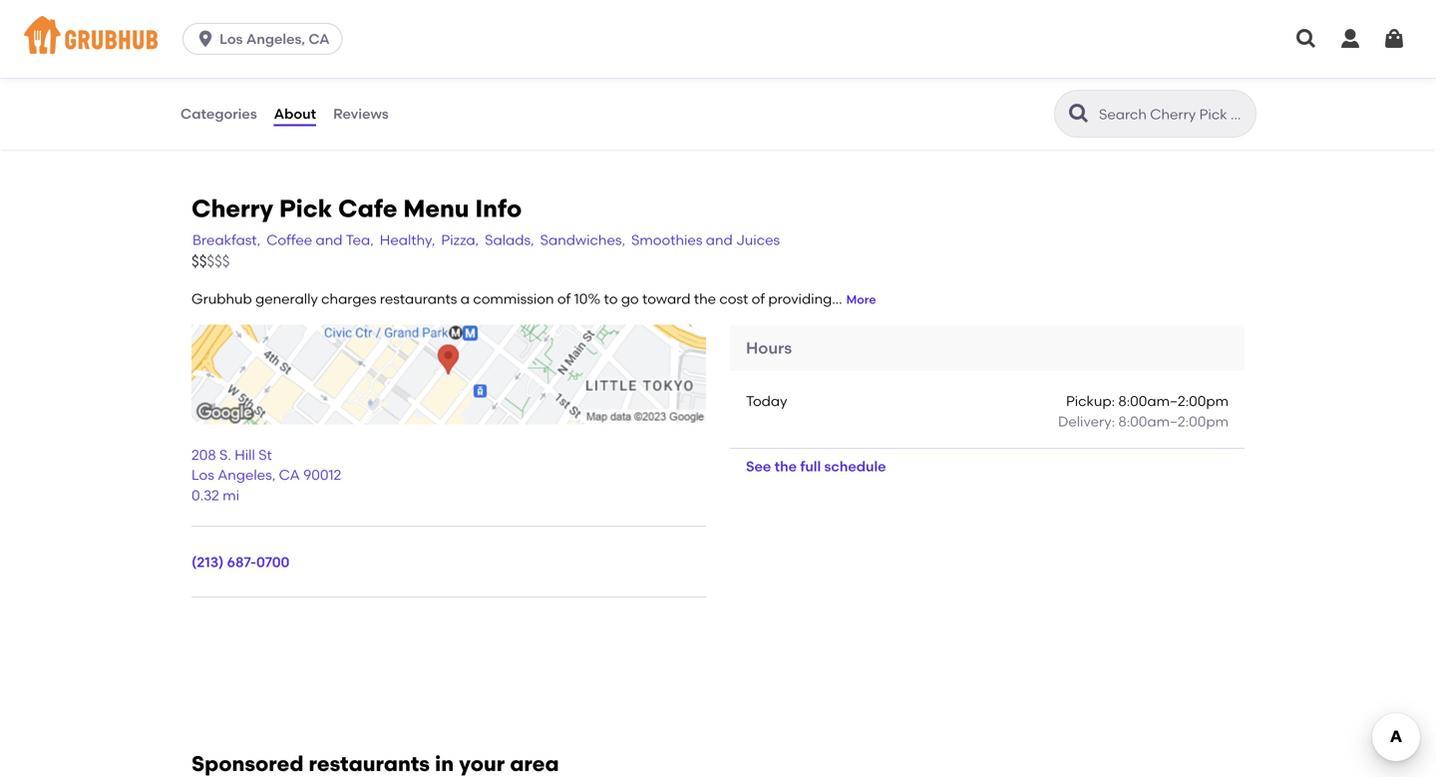 Task type: vqa. For each thing, say whether or not it's contained in the screenshot.
bottom "ca"
yes



Task type: locate. For each thing, give the bounding box(es) containing it.
coffee for iced
[[213, 68, 258, 85]]

pickup:
[[1066, 393, 1115, 410]]

1 vertical spatial ca
[[279, 467, 300, 484]]

8:00am–2:00pm right pickup:
[[1119, 393, 1229, 410]]

0 vertical spatial restaurants
[[380, 290, 457, 307]]

of
[[558, 290, 571, 307], [752, 290, 765, 307]]

schedule
[[825, 458, 886, 475]]

reviews button
[[332, 78, 390, 150]]

los angeles, ca
[[220, 30, 330, 47]]

los angeles, ca button
[[183, 23, 351, 55]]

s.
[[220, 446, 231, 463]]

go
[[621, 290, 639, 307]]

salads, button
[[484, 229, 535, 251]]

0 vertical spatial coffee
[[180, 27, 225, 44]]

2 svg image from the left
[[1383, 27, 1407, 51]]

your
[[459, 751, 505, 776]]

1 vertical spatial coffee
[[213, 68, 258, 85]]

see
[[746, 458, 771, 475]]

0 vertical spatial ca
[[309, 30, 330, 47]]

svg image inside los angeles, ca 'button'
[[196, 29, 216, 49]]

coffee up 'categories'
[[213, 68, 258, 85]]

1 horizontal spatial svg image
[[1339, 27, 1363, 51]]

and left tea,
[[316, 231, 343, 248]]

208
[[192, 446, 216, 463]]

Search Cherry Pick Cafe search field
[[1097, 105, 1250, 124]]

1 of from the left
[[558, 290, 571, 307]]

...
[[832, 290, 843, 307]]

main navigation navigation
[[0, 0, 1437, 78]]

1 vertical spatial restaurants
[[309, 751, 430, 776]]

0 vertical spatial 8:00am–2:00pm
[[1119, 393, 1229, 410]]

espresso
[[259, 27, 318, 44]]

the left full on the bottom of the page
[[775, 458, 797, 475]]

mi
[[223, 487, 239, 504]]

ca right angeles,
[[309, 30, 330, 47]]

$$
[[192, 252, 207, 270]]

smoothies
[[632, 231, 703, 248]]

healthy, button
[[379, 229, 436, 251]]

los inside los angeles, ca 'button'
[[220, 30, 243, 47]]

1 vertical spatial los
[[192, 467, 214, 484]]

0 horizontal spatial of
[[558, 290, 571, 307]]

8:00am–2:00pm
[[1119, 393, 1229, 410], [1119, 413, 1229, 430]]

and
[[229, 27, 256, 44], [316, 231, 343, 248], [706, 231, 733, 248]]

1 horizontal spatial of
[[752, 290, 765, 307]]

coffee down the pick
[[267, 231, 312, 248]]

today
[[746, 393, 788, 410]]

los up iced coffee
[[220, 30, 243, 47]]

restaurants left in
[[309, 751, 430, 776]]

svg image
[[1339, 27, 1363, 51], [196, 29, 216, 49]]

2 vertical spatial coffee
[[267, 231, 312, 248]]

of left 10% on the left top
[[558, 290, 571, 307]]

coffee up iced
[[180, 27, 225, 44]]

iced coffee
[[180, 68, 258, 85]]

to
[[604, 290, 618, 307]]

hours
[[746, 338, 792, 358]]

90012
[[303, 467, 342, 484]]

(213)
[[192, 554, 224, 571]]

the
[[694, 290, 716, 307], [775, 458, 797, 475]]

angeles,
[[246, 30, 305, 47]]

restaurants
[[380, 290, 457, 307], [309, 751, 430, 776]]

1 horizontal spatial los
[[220, 30, 243, 47]]

los down 208 on the left of the page
[[192, 467, 214, 484]]

1 vertical spatial the
[[775, 458, 797, 475]]

sandwiches, button
[[539, 229, 627, 251]]

2 horizontal spatial and
[[706, 231, 733, 248]]

pick
[[279, 194, 332, 223]]

the left cost
[[694, 290, 716, 307]]

0 vertical spatial los
[[220, 30, 243, 47]]

,
[[272, 467, 276, 484]]

and left espresso
[[229, 27, 256, 44]]

restaurants left a
[[380, 290, 457, 307]]

0 horizontal spatial svg image
[[196, 29, 216, 49]]

see the full schedule button
[[730, 449, 902, 485]]

charges
[[321, 290, 377, 307]]

of right cost
[[752, 290, 765, 307]]

0 vertical spatial the
[[694, 290, 716, 307]]

0 horizontal spatial los
[[192, 467, 214, 484]]

8:00am–2:00pm right delivery:
[[1119, 413, 1229, 430]]

info
[[475, 194, 522, 223]]

delivery:
[[1058, 413, 1115, 430]]

1 horizontal spatial ca
[[309, 30, 330, 47]]

search icon image
[[1067, 102, 1091, 126]]

0700
[[256, 554, 290, 571]]

st
[[259, 446, 272, 463]]

commission
[[473, 290, 554, 307]]

menu
[[403, 194, 469, 223]]

ca right , at the left bottom
[[279, 467, 300, 484]]

(213) 687-0700 button
[[192, 552, 290, 572]]

and left juices
[[706, 231, 733, 248]]

1 horizontal spatial the
[[775, 458, 797, 475]]

0 horizontal spatial ca
[[279, 467, 300, 484]]

los
[[220, 30, 243, 47], [192, 467, 214, 484]]

0 horizontal spatial svg image
[[1295, 27, 1319, 51]]

$$$$$
[[192, 252, 230, 270]]

0 horizontal spatial and
[[229, 27, 256, 44]]

1 horizontal spatial svg image
[[1383, 27, 1407, 51]]

208 s. hill st los angeles , ca 90012 0.32 mi
[[192, 446, 342, 504]]

iced
[[180, 68, 209, 85]]

ca
[[309, 30, 330, 47], [279, 467, 300, 484]]

1 vertical spatial 8:00am–2:00pm
[[1119, 413, 1229, 430]]

svg image
[[1295, 27, 1319, 51], [1383, 27, 1407, 51]]

coffee
[[180, 27, 225, 44], [213, 68, 258, 85], [267, 231, 312, 248]]



Task type: describe. For each thing, give the bounding box(es) containing it.
angeles
[[218, 467, 272, 484]]

breakfast, coffee and tea, healthy, pizza, salads, sandwiches, smoothies and juices
[[193, 231, 780, 248]]

pickup: 8:00am–2:00pm delivery: 8:00am–2:00pm
[[1058, 393, 1229, 430]]

ca inside 208 s. hill st los angeles , ca 90012 0.32 mi
[[279, 467, 300, 484]]

providing
[[769, 290, 832, 307]]

1 horizontal spatial and
[[316, 231, 343, 248]]

(213) 687-0700
[[192, 554, 290, 571]]

more
[[847, 292, 876, 307]]

area
[[510, 751, 559, 776]]

more button
[[847, 291, 876, 309]]

breakfast, button
[[192, 229, 262, 251]]

cherry pick cafe menu info
[[192, 194, 522, 223]]

about
[[274, 105, 316, 122]]

toward
[[642, 290, 691, 307]]

pizza,
[[441, 231, 479, 248]]

healthy,
[[380, 231, 435, 248]]

see the full schedule
[[746, 458, 886, 475]]

categories
[[181, 105, 257, 122]]

10%
[[574, 290, 601, 307]]

smoothies and juices button
[[631, 229, 781, 251]]

2 of from the left
[[752, 290, 765, 307]]

tea,
[[346, 231, 374, 248]]

sponsored
[[192, 751, 304, 776]]

coffee and tea, button
[[266, 229, 375, 251]]

hill
[[235, 446, 255, 463]]

coffee and espresso
[[180, 27, 318, 44]]

categories button
[[180, 78, 258, 150]]

grubhub
[[192, 290, 252, 307]]

full
[[800, 458, 821, 475]]

about button
[[273, 78, 317, 150]]

grubhub generally charges restaurants a commission of 10% to go toward the cost of providing ... more
[[192, 290, 876, 307]]

the inside see the full schedule button
[[775, 458, 797, 475]]

0 horizontal spatial the
[[694, 290, 716, 307]]

1 svg image from the left
[[1295, 27, 1319, 51]]

a
[[461, 290, 470, 307]]

in
[[435, 751, 454, 776]]

juices
[[736, 231, 780, 248]]

sponsored restaurants in your area
[[192, 751, 559, 776]]

salads,
[[485, 231, 534, 248]]

pizza, button
[[440, 229, 480, 251]]

1 8:00am–2:00pm from the top
[[1119, 393, 1229, 410]]

generally
[[255, 290, 318, 307]]

coffee for breakfast,
[[267, 231, 312, 248]]

0.32
[[192, 487, 219, 504]]

cherry
[[192, 194, 274, 223]]

reviews
[[333, 105, 389, 122]]

687-
[[227, 554, 256, 571]]

cafe
[[338, 194, 398, 223]]

breakfast,
[[193, 231, 261, 248]]

los inside 208 s. hill st los angeles , ca 90012 0.32 mi
[[192, 467, 214, 484]]

cost
[[720, 290, 748, 307]]

2 8:00am–2:00pm from the top
[[1119, 413, 1229, 430]]

sandwiches,
[[540, 231, 626, 248]]

ca inside 'button'
[[309, 30, 330, 47]]



